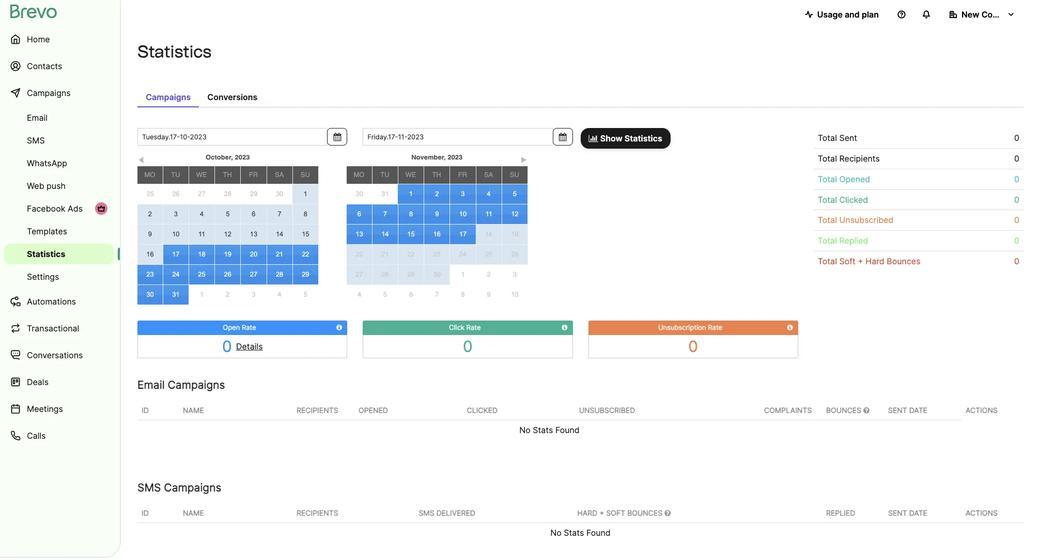 Task type: describe. For each thing, give the bounding box(es) containing it.
email link
[[4, 107, 114, 128]]

0 vertical spatial 31
[[381, 190, 389, 198]]

1 horizontal spatial 17
[[459, 230, 467, 238]]

1 horizontal spatial 24 link
[[450, 245, 476, 265]]

0 horizontal spatial 24 link
[[163, 265, 189, 285]]

28 for rightmost 28 'link'
[[381, 271, 389, 278]]

1 vertical spatial 17 link
[[163, 245, 189, 265]]

delivered
[[436, 509, 475, 517]]

automations
[[27, 297, 76, 307]]

october, 2023
[[206, 153, 250, 161]]

2 21 link from the left
[[372, 245, 398, 265]]

0 vertical spatial 11
[[485, 210, 492, 218]]

show statistics button
[[580, 128, 671, 149]]

22 for 1st 22 link from right
[[407, 251, 415, 258]]

email for email campaigns
[[137, 378, 165, 391]]

1 horizontal spatial 7 link
[[372, 204, 398, 224]]

plan
[[862, 9, 879, 20]]

1 horizontal spatial campaigns link
[[137, 87, 199, 107]]

1 vertical spatial unsubscribed
[[579, 406, 635, 415]]

1 horizontal spatial 9 link
[[424, 205, 450, 224]]

ads
[[68, 204, 83, 214]]

2 vertical spatial 25
[[198, 271, 206, 278]]

name for sms campaigns
[[183, 509, 204, 517]]

0 vertical spatial bounces
[[887, 256, 920, 267]]

conversations link
[[4, 343, 114, 368]]

automations link
[[4, 289, 114, 314]]

deals
[[27, 377, 49, 387]]

0 horizontal spatial 8 link
[[293, 205, 318, 224]]

0 details
[[222, 337, 263, 356]]

usage and plan button
[[797, 4, 887, 25]]

0 vertical spatial +
[[858, 256, 863, 267]]

1 horizontal spatial 8 link
[[398, 205, 424, 224]]

facebook
[[27, 204, 65, 214]]

0 vertical spatial 10
[[459, 210, 467, 218]]

2 date from the top
[[909, 509, 927, 517]]

1 horizontal spatial 7
[[383, 210, 387, 218]]

0 for total soft + hard bounces
[[1014, 256, 1019, 267]]

show statistics
[[598, 133, 662, 144]]

2 vertical spatial 10
[[511, 291, 519, 298]]

14 for first 14 link from the right
[[381, 230, 389, 238]]

sms link
[[4, 130, 114, 151]]

1 13 from the left
[[250, 230, 257, 238]]

company
[[981, 9, 1020, 20]]

november, 2023 ▶
[[411, 153, 527, 164]]

1 vertical spatial 11 link
[[189, 225, 214, 244]]

calendar image
[[333, 133, 341, 141]]

1 sent date from the top
[[888, 406, 927, 415]]

1 horizontal spatial 6
[[357, 210, 361, 218]]

23 for 23 link to the right
[[433, 251, 441, 258]]

0 vertical spatial 9
[[435, 210, 439, 218]]

0 vertical spatial clicked
[[839, 195, 868, 205]]

0 horizontal spatial 25 link
[[137, 185, 163, 204]]

statistics inside button
[[625, 133, 662, 144]]

0 for total recipients
[[1014, 153, 1019, 164]]

1 vertical spatial 19 link
[[215, 245, 240, 265]]

1 horizontal spatial 27 link
[[241, 265, 266, 285]]

1 20 from the left
[[250, 251, 257, 258]]

sa for 30
[[275, 171, 284, 179]]

recipients for sms campaigns
[[297, 509, 338, 517]]

0 vertical spatial opened
[[839, 174, 870, 184]]

28 for 28 'link' to the left
[[224, 190, 231, 198]]

0 vertical spatial hard
[[866, 256, 884, 267]]

total soft + hard bounces
[[818, 256, 920, 267]]

unsubscription rate
[[658, 323, 722, 332]]

1 horizontal spatial 31 link
[[372, 185, 398, 204]]

2 vertical spatial 10 link
[[502, 285, 528, 305]]

1 vertical spatial 10
[[172, 230, 180, 238]]

0 horizontal spatial 16
[[146, 251, 154, 258]]

◀ link
[[137, 154, 145, 164]]

27 for middle 27 link
[[250, 271, 257, 278]]

unsubscription
[[658, 323, 706, 332]]

0 horizontal spatial 7
[[278, 210, 281, 218]]

new company button
[[941, 4, 1023, 25]]

2 horizontal spatial 6 link
[[398, 285, 424, 305]]

meetings link
[[4, 397, 114, 422]]

1 20 link from the left
[[241, 245, 266, 265]]

tu for 26
[[171, 171, 180, 179]]

0 horizontal spatial 27 link
[[189, 185, 215, 204]]

1 vertical spatial 10 link
[[163, 225, 189, 244]]

settings link
[[4, 267, 114, 287]]

1 vertical spatial 25 link
[[476, 245, 502, 265]]

2 22 link from the left
[[398, 245, 424, 265]]

statistics link
[[4, 244, 114, 265]]

email campaigns
[[137, 378, 225, 391]]

1 vertical spatial 19
[[224, 251, 231, 258]]

2 horizontal spatial 26 link
[[502, 245, 527, 265]]

left___rvooi image
[[97, 205, 105, 213]]

8 for left 8 link
[[304, 210, 307, 218]]

2 horizontal spatial 29 link
[[398, 265, 424, 285]]

2 horizontal spatial 28 link
[[372, 265, 398, 285]]

found for email campaigns
[[555, 425, 580, 435]]

1 vertical spatial +
[[599, 509, 604, 517]]

1 15 from the left
[[302, 230, 309, 238]]

november, 2023 link
[[372, 151, 502, 164]]

show
[[600, 133, 622, 144]]

0 horizontal spatial 6 link
[[241, 204, 266, 224]]

1 14 link from the left
[[267, 225, 292, 244]]

templates
[[27, 226, 67, 237]]

0 for total opened
[[1014, 174, 1019, 184]]

sms for sms delivered
[[419, 509, 434, 517]]

total unsubscribed
[[818, 215, 894, 225]]

click
[[449, 323, 464, 332]]

29 for 29 link to the middle
[[302, 271, 309, 278]]

0 vertical spatial 16 link
[[424, 225, 450, 244]]

rate for click rate
[[466, 323, 481, 332]]

calendar image
[[559, 133, 567, 141]]

0 horizontal spatial 7 link
[[267, 204, 292, 224]]

26 for middle 26 link
[[224, 271, 231, 278]]

no for email campaigns
[[519, 425, 530, 435]]

open rate
[[223, 323, 256, 332]]

1 horizontal spatial 23 link
[[424, 245, 450, 265]]

0 horizontal spatial 6
[[252, 210, 256, 218]]

templates link
[[4, 221, 114, 242]]

transactional link
[[4, 316, 114, 341]]

1 vertical spatial 11
[[198, 230, 205, 238]]

0 vertical spatial statistics
[[137, 42, 211, 61]]

0 horizontal spatial opened
[[359, 406, 388, 415]]

su for 5
[[510, 171, 519, 179]]

0 vertical spatial 12 link
[[502, 205, 527, 224]]

conversations
[[27, 350, 83, 361]]

new company
[[961, 9, 1020, 20]]

▶
[[521, 157, 527, 164]]

details
[[236, 341, 263, 352]]

1 horizontal spatial 28 link
[[267, 265, 292, 285]]

2 horizontal spatial 8 link
[[450, 285, 476, 305]]

21 for first the '21' link from right
[[381, 251, 389, 258]]

26 for the rightmost 26 link
[[511, 251, 519, 258]]

0 horizontal spatial 25
[[146, 190, 154, 198]]

0 horizontal spatial hard
[[577, 509, 597, 517]]

1 horizontal spatial 18 link
[[476, 225, 502, 244]]

0 vertical spatial 26 link
[[163, 185, 189, 204]]

1 horizontal spatial 17 link
[[450, 225, 476, 244]]

whatsapp link
[[4, 153, 114, 174]]

0 for total unsubscribed
[[1014, 215, 1019, 225]]

sent
[[839, 133, 857, 143]]

2023 for november,
[[448, 153, 463, 161]]

0 horizontal spatial 28 link
[[215, 185, 241, 204]]

2 20 link from the left
[[347, 245, 372, 265]]

22 for first 22 link from the left
[[302, 251, 309, 258]]

2 13 from the left
[[356, 230, 363, 238]]

1 13 link from the left
[[241, 225, 266, 244]]

facebook ads
[[27, 204, 83, 214]]

1 vertical spatial replied
[[826, 509, 855, 517]]

calls link
[[4, 424, 114, 448]]

1 horizontal spatial 25 link
[[189, 265, 214, 285]]

id for email campaigns
[[142, 406, 149, 415]]

2 20 from the left
[[356, 251, 363, 258]]

we for october, 2023
[[196, 171, 207, 179]]

home
[[27, 34, 50, 44]]

0 vertical spatial 18
[[485, 230, 493, 238]]

0 horizontal spatial 9 link
[[137, 225, 163, 244]]

1 horizontal spatial 16
[[433, 230, 441, 238]]

whatsapp
[[27, 158, 67, 168]]

2023 for october,
[[235, 153, 250, 161]]

total recipients
[[818, 153, 880, 164]]

1 vertical spatial 18 link
[[189, 245, 214, 265]]

2 horizontal spatial 7
[[435, 291, 439, 299]]

0 horizontal spatial statistics
[[27, 249, 65, 259]]

usage
[[817, 9, 843, 20]]

bar chart image
[[589, 134, 598, 143]]

0 horizontal spatial 16 link
[[137, 245, 163, 265]]

total for total recipients
[[818, 153, 837, 164]]

0 horizontal spatial 17
[[172, 251, 180, 258]]

web push
[[27, 181, 66, 191]]

21 for 1st the '21' link from the left
[[276, 251, 283, 258]]

facebook ads link
[[4, 198, 114, 219]]

october,
[[206, 153, 233, 161]]

1 vertical spatial 12
[[224, 230, 231, 238]]

sms delivered
[[419, 509, 475, 517]]

1 vertical spatial 12 link
[[215, 225, 240, 244]]

0 vertical spatial replied
[[839, 236, 868, 246]]

2 horizontal spatial 27 link
[[347, 265, 372, 285]]

2 horizontal spatial 6
[[409, 291, 413, 299]]

1 horizontal spatial 29 link
[[293, 265, 318, 285]]

fr for october, 2023
[[249, 171, 258, 179]]

web
[[27, 181, 44, 191]]

14 for 2nd 14 link from the right
[[276, 230, 283, 238]]

29 for left 29 link
[[250, 190, 257, 198]]

▶ link
[[520, 154, 528, 164]]

november,
[[411, 153, 446, 161]]

1 horizontal spatial soft
[[839, 256, 855, 267]]

calls
[[27, 431, 46, 441]]

deals link
[[4, 370, 114, 395]]

stats for sms campaigns
[[564, 528, 584, 538]]

rate for open rate
[[242, 323, 256, 332]]

24 for 24 link to the right
[[459, 251, 467, 258]]

0 horizontal spatial 31
[[172, 291, 180, 299]]

sms for sms
[[27, 135, 45, 146]]

and
[[845, 9, 860, 20]]

◀
[[138, 157, 145, 164]]

0 vertical spatial unsubscribed
[[839, 215, 894, 225]]

push
[[47, 181, 66, 191]]

hard  + soft bounces
[[577, 509, 665, 517]]

1 vertical spatial 9
[[148, 230, 152, 238]]

contacts
[[27, 61, 62, 71]]



Task type: locate. For each thing, give the bounding box(es) containing it.
total for total unsubscribed
[[818, 215, 837, 225]]

we down 'october,'
[[196, 171, 207, 179]]

total left sent on the top right of page
[[818, 133, 837, 143]]

0 horizontal spatial 21
[[276, 251, 283, 258]]

total sent
[[818, 133, 857, 143]]

2 th from the left
[[432, 171, 441, 179]]

fr down november, 2023 ▶
[[458, 171, 467, 179]]

6 total from the top
[[818, 236, 837, 246]]

1 vertical spatial 31 link
[[163, 285, 189, 305]]

2 13 link from the left
[[347, 225, 372, 244]]

5 link
[[502, 184, 527, 204], [215, 204, 240, 224], [372, 285, 398, 305], [293, 285, 319, 305]]

28
[[224, 190, 231, 198], [276, 271, 283, 278], [381, 271, 389, 278]]

1 actions from the top
[[966, 406, 998, 415]]

0 horizontal spatial campaigns link
[[4, 81, 114, 105]]

0 vertical spatial stats
[[533, 425, 553, 435]]

2 15 from the left
[[407, 230, 415, 238]]

2 we from the left
[[405, 171, 416, 179]]

sms for sms campaigns
[[137, 481, 161, 494]]

1 horizontal spatial 10 link
[[450, 205, 476, 224]]

0 vertical spatial 17 link
[[450, 225, 476, 244]]

24 for the leftmost 24 link
[[172, 271, 180, 278]]

1 horizontal spatial 8
[[409, 210, 413, 218]]

sa for 4
[[484, 171, 493, 179]]

mo for 25
[[144, 171, 155, 179]]

0 horizontal spatial no
[[519, 425, 530, 435]]

0 horizontal spatial mo
[[144, 171, 155, 179]]

3 link
[[450, 184, 476, 204], [163, 204, 189, 224], [502, 265, 528, 285], [241, 285, 267, 305]]

fr
[[249, 171, 258, 179], [458, 171, 467, 179]]

20
[[250, 251, 257, 258], [356, 251, 363, 258]]

2 horizontal spatial 25
[[485, 251, 493, 258]]

0 horizontal spatial 10
[[172, 230, 180, 238]]

1 date from the top
[[909, 406, 927, 415]]

id
[[142, 406, 149, 415], [142, 509, 149, 517]]

9
[[435, 210, 439, 218], [148, 230, 152, 238], [487, 291, 491, 298]]

1 21 from the left
[[276, 251, 283, 258]]

2
[[435, 190, 439, 198], [148, 210, 152, 218], [487, 271, 491, 279], [226, 291, 230, 299]]

email for email
[[27, 113, 48, 123]]

0 horizontal spatial 24
[[172, 271, 180, 278]]

1 horizontal spatial 22
[[407, 251, 415, 258]]

th down november, 2023 link
[[432, 171, 441, 179]]

6 link
[[241, 204, 266, 224], [347, 204, 372, 224], [398, 285, 424, 305]]

1
[[304, 190, 307, 198], [409, 190, 413, 198], [461, 271, 465, 279], [200, 291, 204, 299]]

rate right click
[[466, 323, 481, 332]]

1 vertical spatial name
[[183, 509, 204, 517]]

1 horizontal spatial +
[[858, 256, 863, 267]]

28 for the middle 28 'link'
[[276, 271, 283, 278]]

2 sent from the top
[[888, 509, 907, 517]]

contacts link
[[4, 54, 114, 79]]

0 horizontal spatial bounces
[[826, 406, 863, 415]]

th down october, 2023 link
[[223, 171, 232, 179]]

1 vertical spatial 25
[[485, 251, 493, 258]]

11 link
[[476, 205, 502, 224], [189, 225, 214, 244]]

2 sent date from the top
[[888, 509, 927, 517]]

transactional
[[27, 323, 79, 334]]

total for total sent
[[818, 133, 837, 143]]

0 horizontal spatial clicked
[[467, 406, 498, 415]]

1 horizontal spatial 12
[[511, 210, 519, 218]]

id down "email campaigns" at left bottom
[[142, 406, 149, 415]]

replied
[[839, 236, 868, 246], [826, 509, 855, 517]]

1 horizontal spatial 14
[[381, 230, 389, 238]]

th
[[223, 171, 232, 179], [432, 171, 441, 179]]

1 vertical spatial actions
[[966, 509, 998, 517]]

27 for 27 link to the left
[[198, 190, 206, 198]]

5 total from the top
[[818, 215, 837, 225]]

29 for right 29 link
[[407, 271, 415, 278]]

home link
[[4, 27, 114, 52]]

2 id from the top
[[142, 509, 149, 517]]

20 link
[[241, 245, 266, 265], [347, 245, 372, 265]]

total for total replied
[[818, 236, 837, 246]]

soft left bounces
[[606, 509, 625, 517]]

1 horizontal spatial 26 link
[[215, 265, 240, 285]]

0 horizontal spatial 29 link
[[241, 185, 267, 204]]

0 horizontal spatial email
[[27, 113, 48, 123]]

1 tu from the left
[[171, 171, 180, 179]]

26 link
[[163, 185, 189, 204], [502, 245, 527, 265], [215, 265, 240, 285]]

2 actions from the top
[[966, 509, 998, 517]]

hard
[[866, 256, 884, 267], [577, 509, 597, 517]]

3 rate from the left
[[708, 323, 722, 332]]

info circle image
[[336, 324, 342, 331]]

mo for 30
[[354, 171, 364, 179]]

total up total clicked
[[818, 174, 837, 184]]

2 name from the top
[[183, 509, 204, 517]]

2 21 from the left
[[381, 251, 389, 258]]

name down sms campaigns
[[183, 509, 204, 517]]

14
[[276, 230, 283, 238], [381, 230, 389, 238]]

total down total clicked
[[818, 215, 837, 225]]

stats
[[533, 425, 553, 435], [564, 528, 584, 538]]

1 vertical spatial 23 link
[[137, 265, 163, 285]]

complaints
[[764, 406, 812, 415]]

8 link
[[293, 205, 318, 224], [398, 205, 424, 224], [450, 285, 476, 305]]

1 2023 from the left
[[235, 153, 250, 161]]

rate
[[242, 323, 256, 332], [466, 323, 481, 332], [708, 323, 722, 332]]

total for total opened
[[818, 174, 837, 184]]

1 22 from the left
[[302, 251, 309, 258]]

1 horizontal spatial we
[[405, 171, 416, 179]]

8 for the right 8 link
[[461, 291, 465, 298]]

we for november, 2023
[[405, 171, 416, 179]]

2 14 link from the left
[[372, 225, 398, 244]]

web push link
[[4, 176, 114, 196]]

total down the total replied
[[818, 256, 837, 267]]

info circle image
[[562, 324, 568, 331], [787, 324, 793, 331]]

1 horizontal spatial 26
[[224, 271, 231, 278]]

click rate
[[449, 323, 481, 332]]

2023 inside november, 2023 ▶
[[448, 153, 463, 161]]

rate right unsubscription
[[708, 323, 722, 332]]

0 horizontal spatial 8
[[304, 210, 307, 218]]

2 horizontal spatial 7 link
[[424, 285, 450, 305]]

27 link
[[189, 185, 215, 204], [241, 265, 266, 285], [347, 265, 372, 285]]

we down november,
[[405, 171, 416, 179]]

1 sa from the left
[[275, 171, 284, 179]]

2 tu from the left
[[380, 171, 389, 179]]

0 vertical spatial 24 link
[[450, 245, 476, 265]]

1 total from the top
[[818, 133, 837, 143]]

tu
[[171, 171, 180, 179], [380, 171, 389, 179]]

0 vertical spatial 26
[[172, 190, 180, 198]]

1 horizontal spatial 11 link
[[476, 205, 502, 224]]

+ down the total replied
[[858, 256, 863, 267]]

info circle image for unsubscription rate
[[787, 324, 793, 331]]

0 vertical spatial actions
[[966, 406, 998, 415]]

0 vertical spatial no
[[519, 425, 530, 435]]

fr down october, 2023 link
[[249, 171, 258, 179]]

sms
[[27, 135, 45, 146], [137, 481, 161, 494], [419, 509, 434, 517]]

name for email campaigns
[[183, 406, 204, 415]]

0 horizontal spatial 15
[[302, 230, 309, 238]]

1 vertical spatial no
[[550, 528, 561, 538]]

1 horizontal spatial sms
[[137, 481, 161, 494]]

0 vertical spatial recipients
[[839, 153, 880, 164]]

23 for bottommost 23 link
[[146, 271, 154, 278]]

id for sms campaigns
[[142, 509, 149, 517]]

bounces
[[627, 509, 663, 517]]

0 horizontal spatial we
[[196, 171, 207, 179]]

1 horizontal spatial no
[[550, 528, 561, 538]]

total for total soft + hard bounces
[[818, 256, 837, 267]]

date
[[909, 406, 927, 415], [909, 509, 927, 517]]

1 mo from the left
[[144, 171, 155, 179]]

2023 down from text box
[[235, 153, 250, 161]]

0 for total sent
[[1014, 133, 1019, 143]]

0 vertical spatial 17
[[459, 230, 467, 238]]

1 vertical spatial bounces
[[826, 406, 863, 415]]

4 total from the top
[[818, 195, 837, 205]]

usage and plan
[[817, 9, 879, 20]]

new
[[961, 9, 979, 20]]

2 horizontal spatial 9 link
[[476, 285, 502, 305]]

0 horizontal spatial 14 link
[[267, 225, 292, 244]]

4
[[487, 190, 491, 198], [200, 210, 204, 218], [358, 291, 361, 299], [278, 291, 281, 299]]

0 vertical spatial 19
[[511, 230, 519, 238]]

1 vertical spatial sent
[[888, 509, 907, 517]]

28 link
[[215, 185, 241, 204], [267, 265, 292, 285], [372, 265, 398, 285]]

total for total clicked
[[818, 195, 837, 205]]

th for 2
[[432, 171, 441, 179]]

conversions
[[207, 92, 257, 102]]

soft down the total replied
[[839, 256, 855, 267]]

1 horizontal spatial 10
[[459, 210, 467, 218]]

1 horizontal spatial 14 link
[[372, 225, 398, 244]]

0 vertical spatial 16
[[433, 230, 441, 238]]

total opened
[[818, 174, 870, 184]]

1 22 link from the left
[[293, 245, 318, 265]]

2 rate from the left
[[466, 323, 481, 332]]

0 for total replied
[[1014, 236, 1019, 246]]

name
[[183, 406, 204, 415], [183, 509, 204, 517]]

1 horizontal spatial found
[[586, 528, 611, 538]]

1 horizontal spatial rate
[[466, 323, 481, 332]]

id down sms campaigns
[[142, 509, 149, 517]]

found for sms campaigns
[[586, 528, 611, 538]]

2 link
[[424, 184, 450, 204], [137, 204, 163, 224], [476, 265, 502, 285], [215, 285, 241, 305]]

tu for 31
[[380, 171, 389, 179]]

mo
[[144, 171, 155, 179], [354, 171, 364, 179]]

0 horizontal spatial 11
[[198, 230, 205, 238]]

0 horizontal spatial 18
[[198, 251, 206, 258]]

1 sent from the top
[[888, 406, 907, 415]]

10 link
[[450, 205, 476, 224], [163, 225, 189, 244], [502, 285, 528, 305]]

actions
[[966, 406, 998, 415], [966, 509, 998, 517]]

0 vertical spatial 31 link
[[372, 185, 398, 204]]

0 vertical spatial 23 link
[[424, 245, 450, 265]]

sent
[[888, 406, 907, 415], [888, 509, 907, 517]]

19 link
[[502, 225, 527, 244], [215, 245, 240, 265]]

2 sa from the left
[[484, 171, 493, 179]]

2 14 from the left
[[381, 230, 389, 238]]

name down "email campaigns" at left bottom
[[183, 406, 204, 415]]

26 for the topmost 26 link
[[172, 190, 180, 198]]

1 horizontal spatial tu
[[380, 171, 389, 179]]

1 we from the left
[[196, 171, 207, 179]]

1 vertical spatial sent date
[[888, 509, 927, 517]]

1 horizontal spatial 6 link
[[347, 204, 372, 224]]

+ left bounces
[[599, 509, 604, 517]]

4 link
[[476, 184, 502, 204], [189, 204, 214, 224], [347, 285, 372, 305], [267, 285, 293, 305]]

1 vertical spatial no stats found
[[550, 528, 611, 538]]

0 horizontal spatial soft
[[606, 509, 625, 517]]

8 for middle 8 link
[[409, 210, 413, 218]]

1 horizontal spatial fr
[[458, 171, 467, 179]]

1 info circle image from the left
[[562, 324, 568, 331]]

2 vertical spatial 9 link
[[476, 285, 502, 305]]

1 su from the left
[[301, 171, 310, 179]]

1 horizontal spatial 20 link
[[347, 245, 372, 265]]

7 total from the top
[[818, 256, 837, 267]]

1 vertical spatial 16
[[146, 251, 154, 258]]

17
[[459, 230, 467, 238], [172, 251, 180, 258]]

recipients for email campaigns
[[297, 406, 338, 415]]

1 horizontal spatial sa
[[484, 171, 493, 179]]

0 horizontal spatial 29
[[250, 190, 257, 198]]

total clicked
[[818, 195, 868, 205]]

settings
[[27, 272, 59, 282]]

1 14 from the left
[[276, 230, 283, 238]]

0 vertical spatial 24
[[459, 251, 467, 258]]

fr for november, 2023
[[458, 171, 467, 179]]

no for sms campaigns
[[550, 528, 561, 538]]

0 horizontal spatial unsubscribed
[[579, 406, 635, 415]]

16 link
[[424, 225, 450, 244], [137, 245, 163, 265]]

1 horizontal spatial mo
[[354, 171, 364, 179]]

october, 2023 link
[[163, 151, 293, 164]]

13
[[250, 230, 257, 238], [356, 230, 363, 238]]

no stats found for sms campaigns
[[550, 528, 611, 538]]

2 vertical spatial sms
[[419, 509, 434, 517]]

1 horizontal spatial info circle image
[[787, 324, 793, 331]]

15
[[302, 230, 309, 238], [407, 230, 415, 238]]

3 total from the top
[[818, 174, 837, 184]]

0 for total clicked
[[1014, 195, 1019, 205]]

sms inside the sms link
[[27, 135, 45, 146]]

1 name from the top
[[183, 406, 204, 415]]

0 horizontal spatial 11 link
[[189, 225, 214, 244]]

0 horizontal spatial 2023
[[235, 153, 250, 161]]

we
[[196, 171, 207, 179], [405, 171, 416, 179]]

30
[[276, 190, 283, 198], [356, 190, 363, 198], [433, 271, 441, 278], [146, 291, 154, 299]]

0 vertical spatial 19 link
[[502, 225, 527, 244]]

0 vertical spatial sent
[[888, 406, 907, 415]]

total down 'total sent'
[[818, 153, 837, 164]]

2 22 from the left
[[407, 251, 415, 258]]

14 link
[[267, 225, 292, 244], [372, 225, 398, 244]]

rate right open
[[242, 323, 256, 332]]

1 21 link from the left
[[267, 245, 292, 265]]

conversions link
[[199, 87, 266, 107]]

info circle image for click rate
[[562, 324, 568, 331]]

2 total from the top
[[818, 153, 837, 164]]

total down total unsubscribed
[[818, 236, 837, 246]]

su for 1
[[301, 171, 310, 179]]

0 vertical spatial 11 link
[[476, 205, 502, 224]]

2 mo from the left
[[354, 171, 364, 179]]

0 horizontal spatial 20
[[250, 251, 257, 258]]

sa
[[275, 171, 284, 179], [484, 171, 493, 179]]

1 th from the left
[[223, 171, 232, 179]]

rate for unsubscription rate
[[708, 323, 722, 332]]

31 link
[[372, 185, 398, 204], [163, 285, 189, 305]]

1 15 link from the left
[[293, 225, 318, 244]]

16
[[433, 230, 441, 238], [146, 251, 154, 258]]

1 horizontal spatial bounces
[[887, 256, 920, 267]]

8
[[304, 210, 307, 218], [409, 210, 413, 218], [461, 291, 465, 298]]

no stats found for email campaigns
[[519, 425, 580, 435]]

1 id from the top
[[142, 406, 149, 415]]

stats for email campaigns
[[533, 425, 553, 435]]

2 su from the left
[[510, 171, 519, 179]]

24 link
[[450, 245, 476, 265], [163, 265, 189, 285]]

0 horizontal spatial th
[[223, 171, 232, 179]]

15 link
[[293, 225, 318, 244], [398, 225, 424, 244]]

2023 down "to" text field
[[448, 153, 463, 161]]

2 2023 from the left
[[448, 153, 463, 161]]

open
[[223, 323, 240, 332]]

1 vertical spatial 24
[[172, 271, 180, 278]]

21 link
[[267, 245, 292, 265], [372, 245, 398, 265]]

1 horizontal spatial opened
[[839, 174, 870, 184]]

1 vertical spatial 24 link
[[163, 265, 189, 285]]

18
[[485, 230, 493, 238], [198, 251, 206, 258]]

2 horizontal spatial 29
[[407, 271, 415, 278]]

27 for the rightmost 27 link
[[356, 271, 363, 278]]

2 horizontal spatial statistics
[[625, 133, 662, 144]]

2 horizontal spatial 9
[[487, 291, 491, 298]]

meetings
[[27, 404, 63, 414]]

total replied
[[818, 236, 868, 246]]

25
[[146, 190, 154, 198], [485, 251, 493, 258], [198, 271, 206, 278]]

th for 28
[[223, 171, 232, 179]]

2 fr from the left
[[458, 171, 467, 179]]

total down total opened
[[818, 195, 837, 205]]

1 fr from the left
[[249, 171, 258, 179]]

0 horizontal spatial 23
[[146, 271, 154, 278]]

7
[[278, 210, 281, 218], [383, 210, 387, 218], [435, 291, 439, 299]]

2 info circle image from the left
[[787, 324, 793, 331]]

12 link
[[502, 205, 527, 224], [215, 225, 240, 244]]

From text field
[[137, 128, 328, 146]]

2 15 link from the left
[[398, 225, 424, 244]]

sms campaigns
[[137, 481, 221, 494]]

1 vertical spatial id
[[142, 509, 149, 517]]

1 rate from the left
[[242, 323, 256, 332]]

recipients
[[839, 153, 880, 164], [297, 406, 338, 415], [297, 509, 338, 517]]

To text field
[[363, 128, 553, 146]]



Task type: vqa. For each thing, say whether or not it's contained in the screenshot.
UNSUBSCRIBE inside Personalize the Unsubscribe Page(s) seen by subscribers when they click the 'Unsubscribe' link in the footer of your campaigns.
no



